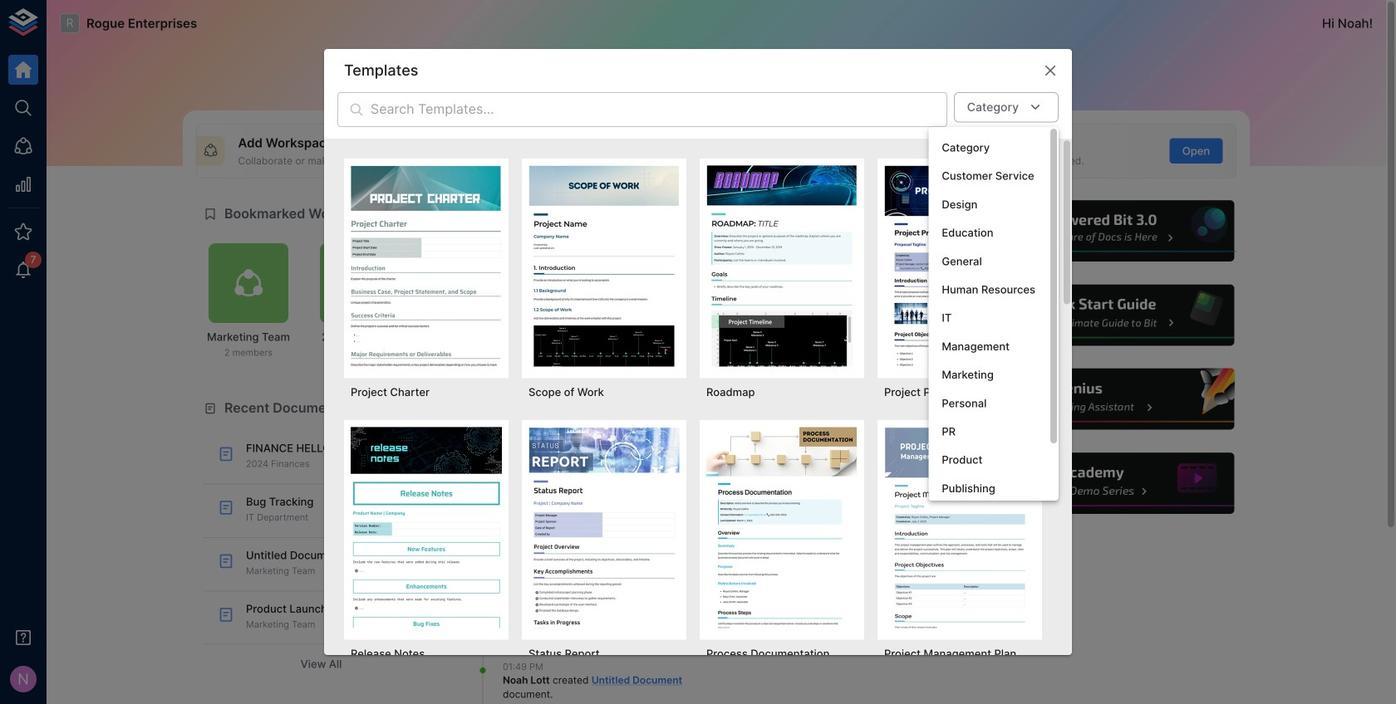 Task type: describe. For each thing, give the bounding box(es) containing it.
Search Templates... text field
[[371, 92, 947, 127]]

release notes image
[[351, 427, 502, 629]]

project management plan image
[[884, 427, 1036, 629]]

2 help image from the top
[[987, 283, 1237, 349]]

project proposal image
[[884, 165, 1036, 367]]



Task type: vqa. For each thing, say whether or not it's contained in the screenshot.
Roadmap image
yes



Task type: locate. For each thing, give the bounding box(es) containing it.
dialog
[[324, 49, 1072, 705]]

1 help image from the top
[[987, 198, 1237, 264]]

4 help image from the top
[[987, 451, 1237, 517]]

project charter image
[[351, 165, 502, 367]]

roadmap image
[[707, 165, 858, 367]]

process documentation image
[[707, 427, 858, 629]]

help image
[[987, 198, 1237, 264], [987, 283, 1237, 349], [987, 367, 1237, 433], [987, 451, 1237, 517]]

scope of work image
[[529, 165, 680, 367]]

3 help image from the top
[[987, 367, 1237, 433]]

status report image
[[529, 427, 680, 629]]



